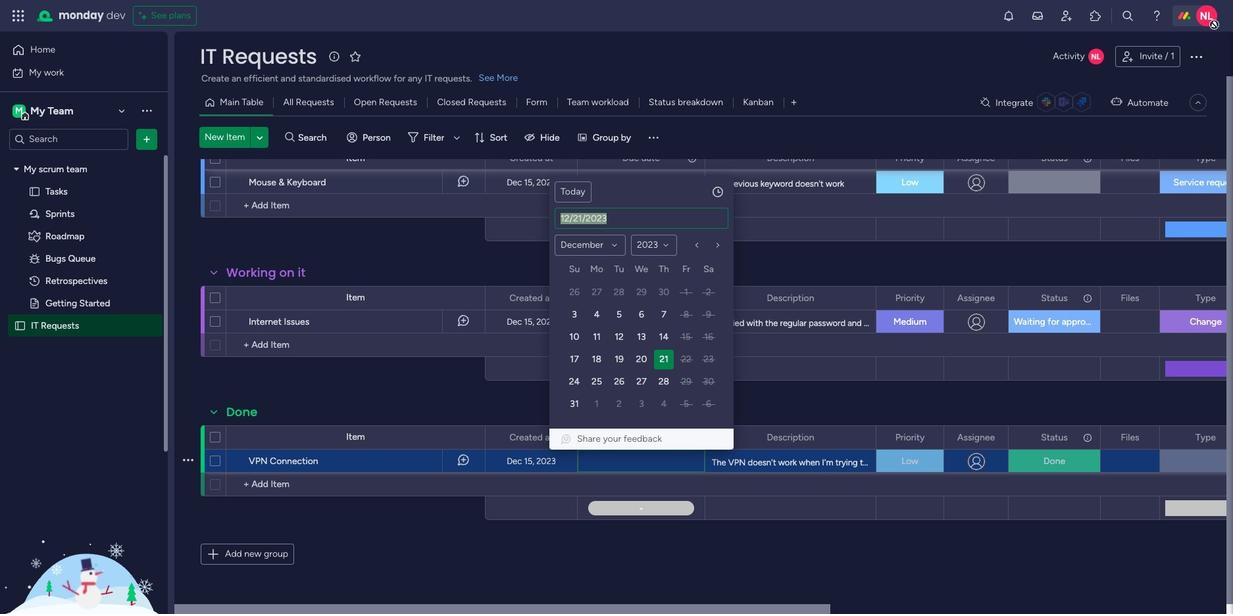 Task type: vqa. For each thing, say whether or not it's contained in the screenshot.
+ Add Item text box
yes



Task type: locate. For each thing, give the bounding box(es) containing it.
1 dapulse addbtn image from the top
[[1123, 182, 1125, 187]]

dapulse addbtn image for no file icon
[[1123, 182, 1125, 187]]

home image
[[12, 43, 25, 57]]

1 vertical spatial dapulse addbtn image
[[1123, 461, 1125, 466]]

angle down image
[[257, 133, 263, 142]]

column information image
[[687, 153, 698, 164], [1083, 153, 1093, 164], [1083, 154, 1093, 164], [1083, 433, 1093, 443]]

public board image
[[28, 185, 41, 198], [28, 297, 41, 310], [14, 320, 26, 332]]

monday element
[[586, 262, 608, 282]]

Search field
[[295, 128, 334, 147]]

options image
[[1189, 49, 1204, 64], [559, 147, 568, 169], [858, 147, 867, 169], [1082, 147, 1091, 169], [858, 287, 867, 310], [925, 287, 935, 310], [183, 306, 193, 337], [183, 445, 193, 477]]

1 vertical spatial + add item text field
[[233, 477, 479, 493]]

help image
[[1150, 9, 1164, 22]]

select product image
[[12, 9, 25, 22]]

collapse board header image
[[1193, 97, 1204, 108]]

board activity image
[[1088, 49, 1104, 64]]

workspace image
[[13, 104, 26, 118]]

add view image
[[791, 98, 797, 108]]

no file image
[[1124, 175, 1135, 191]]

apps image
[[1089, 9, 1102, 22]]

grid
[[563, 262, 720, 416]]

2 dapulse addbtn image from the top
[[1123, 461, 1125, 466]]

option
[[0, 157, 168, 160]]

dapulse addbtn image
[[1123, 182, 1125, 187], [1123, 461, 1125, 466]]

+ Add Item text field
[[233, 198, 479, 214], [233, 477, 479, 493]]

list box
[[0, 155, 168, 515]]

0 vertical spatial + add item text field
[[233, 198, 479, 214]]

workspace options image
[[140, 104, 153, 117]]

0 vertical spatial dapulse addbtn image
[[1123, 182, 1125, 187]]

options image
[[140, 133, 153, 146], [686, 147, 696, 169], [925, 147, 935, 169], [990, 147, 999, 169], [1141, 147, 1150, 169], [183, 166, 193, 198], [990, 287, 999, 310], [1082, 287, 1091, 310], [1141, 287, 1150, 310], [858, 427, 867, 449], [925, 427, 935, 449], [990, 427, 999, 449], [1082, 427, 1091, 449], [1141, 427, 1150, 449]]

friday element
[[675, 262, 698, 282]]

show board description image
[[326, 50, 342, 63]]

1 + add item text field from the top
[[233, 198, 479, 214]]

see plans image
[[139, 8, 151, 24]]

sunday element
[[563, 262, 586, 282]]

+ Add Item text field
[[233, 338, 479, 353]]

row group
[[563, 282, 720, 416]]

None field
[[197, 43, 320, 70], [223, 125, 314, 142], [223, 125, 314, 142], [506, 151, 557, 166], [619, 151, 663, 166], [764, 151, 818, 166], [892, 151, 928, 166], [954, 151, 998, 166], [1038, 151, 1071, 166], [1118, 151, 1143, 166], [1193, 151, 1219, 166], [506, 152, 557, 166], [619, 152, 663, 166], [764, 152, 818, 166], [892, 152, 928, 166], [954, 152, 998, 166], [1038, 152, 1071, 166], [1118, 152, 1143, 166], [1193, 152, 1219, 166], [223, 265, 309, 282], [506, 291, 557, 306], [619, 291, 663, 306], [764, 291, 818, 306], [892, 291, 928, 306], [954, 291, 998, 306], [1038, 291, 1071, 306], [1118, 291, 1143, 306], [1193, 291, 1219, 306], [223, 404, 261, 421], [506, 431, 557, 445], [619, 431, 663, 445], [764, 431, 818, 445], [892, 431, 928, 445], [954, 431, 998, 445], [1038, 431, 1071, 445], [1118, 431, 1143, 445], [1193, 431, 1219, 445], [197, 43, 320, 70], [223, 125, 314, 142], [223, 125, 314, 142], [506, 151, 557, 166], [619, 151, 663, 166], [764, 151, 818, 166], [892, 151, 928, 166], [954, 151, 998, 166], [1038, 151, 1071, 166], [1118, 151, 1143, 166], [1193, 151, 1219, 166], [506, 152, 557, 166], [619, 152, 663, 166], [764, 152, 818, 166], [892, 152, 928, 166], [954, 152, 998, 166], [1038, 152, 1071, 166], [1118, 152, 1143, 166], [1193, 152, 1219, 166], [223, 265, 309, 282], [506, 291, 557, 306], [619, 291, 663, 306], [764, 291, 818, 306], [892, 291, 928, 306], [954, 291, 998, 306], [1038, 291, 1071, 306], [1118, 291, 1143, 306], [1193, 291, 1219, 306], [223, 404, 261, 421], [506, 431, 557, 445], [619, 431, 663, 445], [764, 431, 818, 445], [892, 431, 928, 445], [954, 431, 998, 445], [1038, 431, 1071, 445], [1118, 431, 1143, 445], [1193, 431, 1219, 445]]

tuesday element
[[608, 262, 630, 282]]

column information image
[[687, 154, 698, 164], [687, 293, 698, 304], [1083, 293, 1093, 304], [687, 433, 698, 443]]

search everything image
[[1121, 9, 1135, 22]]

next image
[[713, 240, 723, 251]]

2023 image
[[661, 240, 671, 251]]



Task type: describe. For each thing, give the bounding box(es) containing it.
inbox image
[[1031, 9, 1044, 22]]

0 vertical spatial public board image
[[28, 185, 41, 198]]

noah lott image
[[1196, 5, 1218, 26]]

thursday element
[[653, 262, 675, 282]]

wednesday element
[[630, 262, 653, 282]]

no file image
[[1124, 454, 1135, 470]]

1 vertical spatial public board image
[[28, 297, 41, 310]]

caret down image
[[14, 165, 19, 174]]

lottie animation element
[[0, 482, 168, 615]]

lottie animation image
[[0, 482, 168, 615]]

december image
[[609, 240, 620, 251]]

menu image
[[647, 131, 660, 144]]

2 vertical spatial public board image
[[14, 320, 26, 332]]

invite members image
[[1060, 9, 1073, 22]]

my work image
[[12, 67, 24, 79]]

2 + add item text field from the top
[[233, 477, 479, 493]]

v2 search image
[[285, 130, 295, 145]]

add time image
[[711, 186, 725, 199]]

dapulse integrations image
[[981, 98, 990, 108]]

saturday element
[[698, 262, 720, 282]]

add to favorites image
[[349, 50, 362, 63]]

dapulse addbtn image for no file image
[[1123, 461, 1125, 466]]

workspace selection element
[[13, 103, 75, 120]]

notifications image
[[1002, 9, 1015, 22]]

Date field
[[555, 209, 728, 228]]

autopilot image
[[1111, 94, 1122, 110]]

arrow down image
[[449, 130, 465, 145]]

previous image
[[692, 240, 702, 251]]

Search in workspace field
[[28, 132, 110, 147]]



